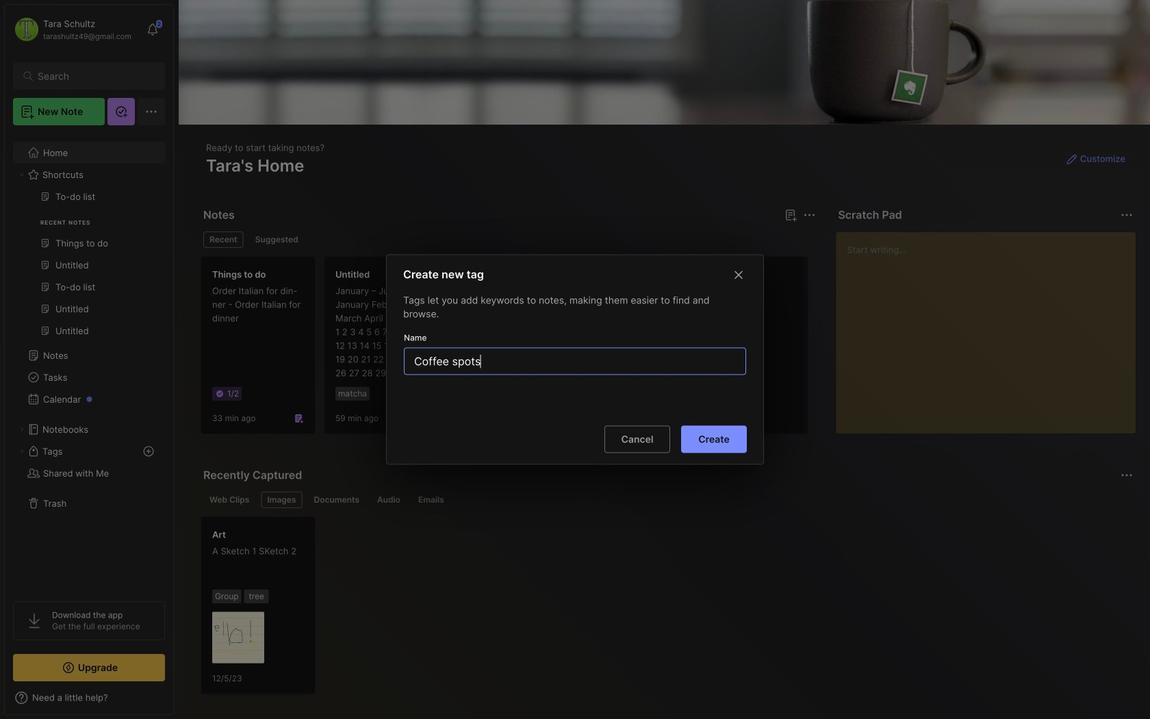 Task type: locate. For each thing, give the bounding box(es) containing it.
Tag name text field
[[413, 348, 740, 374]]

None search field
[[38, 68, 147, 84]]

tab list
[[203, 231, 814, 248], [203, 492, 1131, 508]]

row group
[[201, 256, 1151, 442]]

thumbnail image
[[212, 612, 264, 664]]

Search text field
[[38, 70, 147, 83]]

0 vertical spatial tab list
[[203, 231, 814, 248]]

group inside main element
[[13, 186, 164, 350]]

1 vertical spatial tab list
[[203, 492, 1131, 508]]

tab
[[203, 231, 244, 248], [249, 231, 305, 248], [203, 492, 256, 508], [261, 492, 302, 508], [308, 492, 366, 508], [371, 492, 407, 508], [412, 492, 450, 508]]

group
[[13, 186, 164, 350]]

tree
[[5, 134, 173, 589]]

tree inside main element
[[5, 134, 173, 589]]

expand tags image
[[18, 447, 26, 455]]



Task type: describe. For each thing, give the bounding box(es) containing it.
expand notebooks image
[[18, 425, 26, 434]]

Start writing… text field
[[847, 232, 1136, 423]]

main element
[[0, 0, 178, 719]]

close image
[[731, 267, 747, 283]]

1 tab list from the top
[[203, 231, 814, 248]]

2 tab list from the top
[[203, 492, 1131, 508]]

none search field inside main element
[[38, 68, 147, 84]]



Task type: vqa. For each thing, say whether or not it's contained in the screenshot.
save
no



